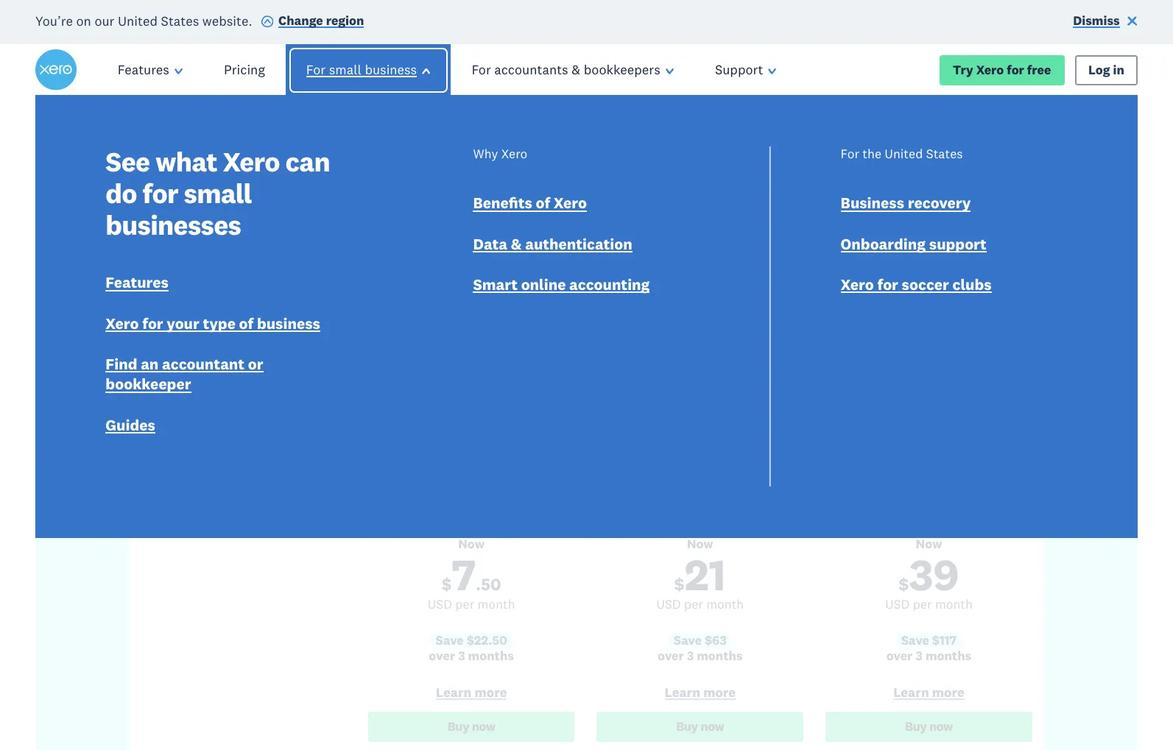Task type: vqa. For each thing, say whether or not it's contained in the screenshot.
the invoicing within the Online invoicing button
no



Task type: locate. For each thing, give the bounding box(es) containing it.
your
[[574, 147, 701, 224], [167, 314, 199, 334]]

2 horizontal spatial buy
[[905, 719, 927, 735]]

2 now from the left
[[701, 719, 724, 735]]

1 horizontal spatial usd per month
[[657, 597, 744, 613]]

0 horizontal spatial buy now link
[[368, 712, 575, 743]]

3 learn from the left
[[894, 685, 930, 702]]

learn
[[436, 685, 472, 702], [665, 685, 701, 702], [894, 685, 930, 702]]

xero homepage image
[[35, 49, 76, 91]]

1 buy now link from the left
[[368, 712, 575, 743]]

now for 21
[[701, 719, 724, 735]]

business
[[365, 61, 417, 78], [257, 314, 320, 334]]

0 horizontal spatial business
[[257, 314, 320, 334]]

2 per from the left
[[684, 597, 703, 613]]

months for 39
[[926, 648, 972, 665]]

$ for 39
[[899, 574, 909, 595]]

find
[[106, 354, 137, 374]]

2 horizontal spatial learn more link
[[826, 685, 1033, 705]]

1 horizontal spatial your
[[574, 147, 701, 224]]

or
[[248, 354, 263, 374]]

for left the
[[841, 146, 860, 162]]

over 3 months
[[429, 648, 514, 665], [658, 648, 743, 665], [887, 648, 972, 665]]

xero up find
[[106, 314, 139, 334]]

1 vertical spatial united
[[885, 146, 923, 162]]

1 horizontal spatial buy now link
[[597, 712, 804, 743]]

2 horizontal spatial more
[[933, 685, 965, 702]]

50
[[481, 574, 501, 595]]

recovery
[[908, 193, 971, 213]]

united right our
[[118, 12, 158, 29]]

business
[[841, 193, 905, 213]]

3 per from the left
[[913, 597, 932, 613]]

2 usd from the left
[[657, 597, 681, 613]]

united right the
[[885, 146, 923, 162]]

1 horizontal spatial buy
[[677, 719, 698, 735]]

2 horizontal spatial buy now link
[[826, 712, 1033, 743]]

1 horizontal spatial $
[[675, 574, 685, 595]]

1 horizontal spatial small
[[329, 61, 362, 78]]

0 horizontal spatial learn more link
[[368, 685, 575, 705]]

2 horizontal spatial learn more
[[894, 685, 965, 702]]

usd per month for 21
[[657, 597, 744, 613]]

3 learn more link from the left
[[826, 685, 1033, 705]]

months*
[[731, 419, 793, 439]]

2 horizontal spatial now
[[916, 536, 942, 552]]

0 horizontal spatial now
[[472, 719, 496, 735]]

0 horizontal spatial usd
[[428, 597, 452, 613]]

& right accountants
[[572, 61, 581, 78]]

1 learn from the left
[[436, 685, 472, 702]]

2 horizontal spatial usd per month
[[886, 597, 973, 613]]

in
[[1114, 62, 1125, 78]]

0 vertical spatial &
[[572, 61, 581, 78]]

data
[[473, 234, 508, 254]]

more for 39
[[933, 685, 965, 702]]

learn more
[[436, 685, 507, 702], [665, 685, 736, 702], [894, 685, 965, 702]]

xero left can
[[223, 145, 280, 179]]

learn more link for 39
[[826, 685, 1033, 705]]

of right benefits
[[536, 193, 550, 213]]

xero down onboarding on the top of the page
[[841, 275, 874, 295]]

usd per month for 39
[[886, 597, 973, 613]]

1 horizontal spatial learn more
[[665, 685, 736, 702]]

1 horizontal spatial buy now
[[677, 719, 724, 735]]

3 for 7
[[458, 648, 465, 665]]

0 vertical spatial features
[[118, 61, 169, 78]]

2 horizontal spatial for
[[841, 146, 860, 162]]

for left accountants
[[472, 61, 491, 78]]

3 now from the left
[[916, 536, 942, 552]]

1 month from the left
[[478, 597, 515, 613]]

0 horizontal spatial free
[[631, 244, 672, 273]]

0 vertical spatial states
[[161, 12, 199, 29]]

1 vertical spatial states
[[927, 146, 963, 162]]

1 horizontal spatial per
[[684, 597, 703, 613]]

1 horizontal spatial united
[[885, 146, 923, 162]]

learn for 39
[[894, 685, 930, 702]]

set
[[902, 244, 934, 273]]

smart online accounting link
[[473, 275, 650, 298]]

0 vertical spatial small
[[329, 61, 362, 78]]

benefits of xero link
[[473, 193, 587, 217]]

3 buy from the left
[[905, 719, 927, 735]]

1 now from the left
[[472, 719, 496, 735]]

states up recovery
[[927, 146, 963, 162]]

2 buy now from the left
[[677, 719, 724, 735]]

$ 7 . 50
[[442, 547, 501, 603]]

learn for 7
[[436, 685, 472, 702]]

$ inside $ 7 . 50
[[442, 574, 452, 595]]

0 horizontal spatial support
[[678, 244, 761, 273]]

type
[[203, 314, 236, 334]]

0 vertical spatial united
[[118, 12, 158, 29]]

2 usd per month from the left
[[657, 597, 744, 613]]

1 horizontal spatial of
[[536, 193, 550, 213]]

1 learn more from the left
[[436, 685, 507, 702]]

1 horizontal spatial on
[[360, 244, 386, 273]]

don't miss out on 50% for 3 months and free support getting xero set up.
[[200, 244, 974, 273]]

you're on our united states website.
[[35, 12, 252, 29]]

buy now for 39
[[905, 719, 953, 735]]

50% down to
[[392, 244, 440, 273]]

0 horizontal spatial on
[[76, 12, 91, 29]]

2 horizontal spatial over
[[887, 648, 913, 665]]

for up an
[[142, 314, 163, 334]]

0 horizontal spatial small
[[184, 176, 252, 211]]

1 learn more link from the left
[[368, 685, 575, 705]]

to
[[382, 147, 441, 224]]

1 now from the left
[[458, 536, 485, 552]]

0 horizontal spatial for
[[306, 61, 326, 78]]

2 horizontal spatial per
[[913, 597, 932, 613]]

1 vertical spatial 50%
[[637, 419, 668, 439]]

for right try
[[1007, 62, 1025, 78]]

1 horizontal spatial for
[[472, 61, 491, 78]]

1 more from the left
[[475, 685, 507, 702]]

usd per month
[[428, 597, 515, 613], [657, 597, 744, 613], [886, 597, 973, 613]]

buy now link
[[368, 712, 575, 743], [597, 712, 804, 743], [826, 712, 1033, 743]]

2 over from the left
[[658, 648, 684, 665]]

for the united states
[[841, 146, 963, 162]]

2 horizontal spatial $
[[899, 574, 909, 595]]

2 learn from the left
[[665, 685, 701, 702]]

learn more link for 21
[[597, 685, 804, 705]]

3
[[481, 244, 494, 273], [719, 419, 728, 439], [458, 648, 465, 665], [687, 648, 694, 665], [916, 648, 923, 665]]

features down 'businesses'
[[106, 273, 169, 293]]

0 horizontal spatial over
[[429, 648, 455, 665]]

1 usd from the left
[[428, 597, 452, 613]]

3 month from the left
[[936, 597, 973, 613]]

get
[[608, 419, 634, 439]]

features down the you're on our united states website. at the top
[[118, 61, 169, 78]]

usd for 21
[[657, 597, 681, 613]]

1 horizontal spatial now
[[701, 719, 724, 735]]

0 horizontal spatial over 3 months
[[429, 648, 514, 665]]

dismiss
[[1074, 13, 1120, 29]]

2 over 3 months from the left
[[658, 648, 743, 665]]

states left website.
[[161, 12, 199, 29]]

0 horizontal spatial learn
[[436, 685, 472, 702]]

1 horizontal spatial free
[[1028, 62, 1052, 78]]

3 now from the left
[[930, 719, 953, 735]]

features for features dropdown button
[[118, 61, 169, 78]]

1 horizontal spatial business
[[365, 61, 417, 78]]

3 buy now from the left
[[905, 719, 953, 735]]

united
[[118, 12, 158, 29], [885, 146, 923, 162]]

0 vertical spatial of
[[536, 193, 550, 213]]

&
[[572, 61, 581, 78], [511, 234, 522, 254]]

1 vertical spatial your
[[167, 314, 199, 334]]

support
[[715, 61, 763, 78]]

authentication
[[525, 234, 633, 254]]

0 horizontal spatial now
[[458, 536, 485, 552]]

xero right try
[[977, 62, 1004, 78]]

3 $ from the left
[[899, 574, 909, 595]]

find an accountant or bookkeeper link
[[106, 354, 332, 398]]

learn more link for 7
[[368, 685, 575, 705]]

3 more from the left
[[933, 685, 965, 702]]

2 now from the left
[[687, 536, 714, 552]]

xero left set
[[848, 244, 896, 273]]

0 horizontal spatial buy
[[448, 719, 469, 735]]

months for 21
[[697, 648, 743, 665]]

over for 39
[[887, 648, 913, 665]]

3 learn more from the left
[[894, 685, 965, 702]]

0 horizontal spatial states
[[161, 12, 199, 29]]

on left our
[[76, 12, 91, 29]]

buy for 7
[[448, 719, 469, 735]]

buy now link for 21
[[597, 712, 804, 743]]

1 horizontal spatial over 3 months
[[658, 648, 743, 665]]

over 3 months for 39
[[887, 648, 972, 665]]

1 $ from the left
[[442, 574, 452, 595]]

months for 7
[[468, 648, 514, 665]]

0 horizontal spatial buy now
[[448, 719, 496, 735]]

for
[[306, 61, 326, 78], [472, 61, 491, 78], [841, 146, 860, 162]]

0 horizontal spatial learn more
[[436, 685, 507, 702]]

1 horizontal spatial usd
[[657, 597, 681, 613]]

2 month from the left
[[707, 597, 744, 613]]

1 horizontal spatial states
[[927, 146, 963, 162]]

free left log
[[1028, 62, 1052, 78]]

3 over from the left
[[887, 648, 913, 665]]

onboarding support
[[841, 234, 987, 254]]

over
[[429, 648, 455, 665], [658, 648, 684, 665], [887, 648, 913, 665]]

1 horizontal spatial month
[[707, 597, 744, 613]]

usd
[[428, 597, 452, 613], [657, 597, 681, 613], [886, 597, 910, 613]]

month for 7
[[478, 597, 515, 613]]

2 horizontal spatial buy now
[[905, 719, 953, 735]]

1 per from the left
[[456, 597, 475, 613]]

1 horizontal spatial &
[[572, 61, 581, 78]]

buy now
[[448, 719, 496, 735], [677, 719, 724, 735], [905, 719, 953, 735]]

for inside for accountants & bookkeepers "dropdown button"
[[472, 61, 491, 78]]

features inside dropdown button
[[118, 61, 169, 78]]

0 horizontal spatial usd per month
[[428, 597, 515, 613]]

1 vertical spatial small
[[184, 176, 252, 211]]

2 learn more link from the left
[[597, 685, 804, 705]]

months
[[500, 244, 580, 273], [468, 648, 514, 665], [697, 648, 743, 665], [926, 648, 972, 665]]

an
[[141, 354, 159, 374]]

getting
[[767, 244, 842, 273]]

2 horizontal spatial usd
[[886, 597, 910, 613]]

off
[[672, 419, 691, 439]]

buy
[[448, 719, 469, 735], [677, 719, 698, 735], [905, 719, 927, 735]]

xero inside try xero for free link
[[977, 62, 1004, 78]]

3 usd per month from the left
[[886, 597, 973, 613]]

support
[[930, 234, 987, 254], [678, 244, 761, 273]]

per for 7
[[456, 597, 475, 613]]

1 vertical spatial free
[[631, 244, 672, 273]]

2 learn more from the left
[[665, 685, 736, 702]]

0 horizontal spatial per
[[456, 597, 475, 613]]

1 vertical spatial features
[[106, 273, 169, 293]]

1 vertical spatial &
[[511, 234, 522, 254]]

2 horizontal spatial now
[[930, 719, 953, 735]]

free
[[1028, 62, 1052, 78], [631, 244, 672, 273]]

for left soccer
[[878, 275, 899, 295]]

1 horizontal spatial 50%
[[637, 419, 668, 439]]

1 horizontal spatial now
[[687, 536, 714, 552]]

don't
[[200, 244, 258, 273]]

small inside see what xero can do for small businesses
[[184, 176, 252, 211]]

free right "and"
[[631, 244, 672, 273]]

3 usd from the left
[[886, 597, 910, 613]]

suit
[[454, 147, 561, 224]]

usd for 39
[[886, 597, 910, 613]]

find an accountant or bookkeeper
[[106, 354, 263, 394]]

xero for your type of business link
[[106, 314, 320, 337]]

xero up authentication
[[554, 193, 587, 213]]

0 vertical spatial business
[[365, 61, 417, 78]]

1 horizontal spatial support
[[930, 234, 987, 254]]

1 over from the left
[[429, 648, 455, 665]]

1 usd per month from the left
[[428, 597, 515, 613]]

benefits of xero
[[473, 193, 587, 213]]

onboarding
[[841, 234, 926, 254]]

for right do
[[143, 176, 178, 211]]

learn more for 39
[[894, 685, 965, 702]]

3 buy now link from the left
[[826, 712, 1033, 743]]

1 horizontal spatial over
[[658, 648, 684, 665]]

on right out
[[360, 244, 386, 273]]

for inside for small business "dropdown button"
[[306, 61, 326, 78]]

small up don't
[[184, 176, 252, 211]]

1 horizontal spatial more
[[704, 685, 736, 702]]

1 buy from the left
[[448, 719, 469, 735]]

0 horizontal spatial of
[[239, 314, 254, 334]]

soccer
[[902, 275, 950, 295]]

0 horizontal spatial month
[[478, 597, 515, 613]]

$ inside $ 21
[[675, 574, 685, 595]]

small down region on the top of the page
[[329, 61, 362, 78]]

0 horizontal spatial $
[[442, 574, 452, 595]]

of
[[536, 193, 550, 213], [239, 314, 254, 334]]

1 vertical spatial business
[[257, 314, 320, 334]]

can
[[285, 145, 330, 179]]

2 horizontal spatial learn
[[894, 685, 930, 702]]

3 for 39
[[916, 648, 923, 665]]

1 buy now from the left
[[448, 719, 496, 735]]

try xero for free link
[[940, 55, 1065, 85]]

features for the features link on the top
[[106, 273, 169, 293]]

2 buy now link from the left
[[597, 712, 804, 743]]

of right type on the left of page
[[239, 314, 254, 334]]

states
[[161, 12, 199, 29], [927, 146, 963, 162]]

2 buy from the left
[[677, 719, 698, 735]]

2 $ from the left
[[675, 574, 685, 595]]

now for 39
[[916, 536, 942, 552]]

& right data
[[511, 234, 522, 254]]

2 more from the left
[[704, 685, 736, 702]]

50% left off
[[637, 419, 668, 439]]

guides
[[106, 415, 155, 435]]

for inside see what xero can do for small businesses
[[143, 176, 178, 211]]

for right off
[[695, 419, 716, 439]]

3 over 3 months from the left
[[887, 648, 972, 665]]

1 vertical spatial on
[[360, 244, 386, 273]]

1 over 3 months from the left
[[429, 648, 514, 665]]

$ inside "$ 39"
[[899, 574, 909, 595]]

0 horizontal spatial more
[[475, 685, 507, 702]]

over for 21
[[658, 648, 684, 665]]

now
[[472, 719, 496, 735], [701, 719, 724, 735], [930, 719, 953, 735]]

log in
[[1089, 62, 1125, 78]]

for down change region button
[[306, 61, 326, 78]]

what
[[155, 145, 217, 179]]

0 vertical spatial 50%
[[392, 244, 440, 273]]

buy now link for 7
[[368, 712, 575, 743]]

2 horizontal spatial over 3 months
[[887, 648, 972, 665]]

on
[[76, 12, 91, 29], [360, 244, 386, 273]]

1 horizontal spatial learn more link
[[597, 685, 804, 705]]

1 horizontal spatial learn
[[665, 685, 701, 702]]

2 horizontal spatial month
[[936, 597, 973, 613]]



Task type: describe. For each thing, give the bounding box(es) containing it.
0 horizontal spatial &
[[511, 234, 522, 254]]

per for 39
[[913, 597, 932, 613]]

the
[[863, 146, 882, 162]]

see what xero can do for small businesses
[[106, 145, 330, 243]]

pricing link
[[203, 44, 286, 96]]

try xero for free
[[953, 62, 1052, 78]]

xero for soccer clubs link
[[841, 275, 992, 298]]

accountant
[[162, 354, 245, 374]]

now for 21
[[687, 536, 714, 552]]

21
[[685, 547, 726, 603]]

region
[[326, 13, 364, 29]]

for accountants & bookkeepers
[[472, 61, 661, 78]]

now for 7
[[472, 719, 496, 735]]

support inside 'link'
[[930, 234, 987, 254]]

onboarding support link
[[841, 234, 987, 257]]

learn more for 7
[[436, 685, 507, 702]]

xero for soccer clubs
[[841, 275, 992, 295]]

xero inside see what xero can do for small businesses
[[223, 145, 280, 179]]

0 horizontal spatial your
[[167, 314, 199, 334]]

month for 21
[[707, 597, 744, 613]]

buy now for 7
[[448, 719, 496, 735]]

$ for 21
[[675, 574, 685, 595]]

out
[[318, 244, 354, 273]]

bookkeepers
[[584, 61, 661, 78]]

online
[[521, 275, 566, 295]]

support button
[[695, 44, 798, 96]]

data & authentication
[[473, 234, 633, 254]]

3 for 21
[[687, 648, 694, 665]]

buy for 21
[[677, 719, 698, 735]]

business inside for small business "dropdown button"
[[365, 61, 417, 78]]

try
[[953, 62, 974, 78]]

for small business
[[306, 61, 417, 78]]

now for 39
[[930, 719, 953, 735]]

accountants
[[495, 61, 568, 78]]

for for for small business
[[306, 61, 326, 78]]

usd per month for 7
[[428, 597, 515, 613]]

for up smart on the top
[[445, 244, 475, 273]]

$ for 7
[[442, 574, 452, 595]]

miss
[[264, 244, 312, 273]]

get 50% off for 3 months*
[[608, 419, 793, 439]]

7
[[452, 547, 476, 603]]

plans to suit your
[[213, 147, 714, 224]]

businesses
[[106, 208, 241, 243]]

log
[[1089, 62, 1111, 78]]

learn more for 21
[[665, 685, 736, 702]]

for small business button
[[281, 44, 456, 96]]

up.
[[940, 244, 974, 273]]

39
[[909, 547, 959, 603]]

0 horizontal spatial 50%
[[392, 244, 440, 273]]

0 vertical spatial free
[[1028, 62, 1052, 78]]

more for 21
[[704, 685, 736, 702]]

change
[[279, 13, 323, 29]]

0 vertical spatial on
[[76, 12, 91, 29]]

0 horizontal spatial united
[[118, 12, 158, 29]]

business inside xero for your type of business link
[[257, 314, 320, 334]]

buy for 39
[[905, 719, 927, 735]]

learn for 21
[[665, 685, 701, 702]]

smart online accounting
[[473, 275, 650, 295]]

you're
[[35, 12, 73, 29]]

xero inside benefits of xero link
[[554, 193, 587, 213]]

1 vertical spatial of
[[239, 314, 254, 334]]

benefits
[[473, 193, 533, 213]]

plans
[[213, 147, 369, 224]]

over 3 months for 7
[[429, 648, 514, 665]]

for for for the united states
[[841, 146, 860, 162]]

change region
[[279, 13, 364, 29]]

data & authentication link
[[473, 234, 633, 257]]

over 3 months for 21
[[658, 648, 743, 665]]

change region button
[[260, 12, 364, 32]]

0 vertical spatial your
[[574, 147, 701, 224]]

more for 7
[[475, 685, 507, 702]]

buy now link for 39
[[826, 712, 1033, 743]]

over for 7
[[429, 648, 455, 665]]

usd for 7
[[428, 597, 452, 613]]

xero inside xero for your type of business link
[[106, 314, 139, 334]]

features button
[[97, 44, 203, 96]]

& inside "dropdown button"
[[572, 61, 581, 78]]

$ 21
[[675, 547, 726, 603]]

bookkeeper
[[106, 374, 191, 394]]

xero for your type of business
[[106, 314, 320, 334]]

why xero
[[473, 146, 528, 162]]

business recovery link
[[841, 193, 971, 217]]

$ 39
[[899, 547, 959, 603]]

.
[[476, 574, 481, 595]]

for for for accountants & bookkeepers
[[472, 61, 491, 78]]

now for 7
[[458, 536, 485, 552]]

guides link
[[106, 415, 155, 439]]

small inside "dropdown button"
[[329, 61, 362, 78]]

month for 39
[[936, 597, 973, 613]]

pricing
[[224, 61, 265, 78]]

do
[[106, 176, 137, 211]]

business recovery
[[841, 193, 971, 213]]

our
[[95, 12, 115, 29]]

features link
[[106, 273, 169, 296]]

xero inside "xero for soccer clubs" link
[[841, 275, 874, 295]]

clubs
[[953, 275, 992, 295]]

per for 21
[[684, 597, 703, 613]]

for accountants & bookkeepers button
[[451, 44, 695, 96]]

why
[[473, 146, 498, 162]]

smart
[[473, 275, 518, 295]]

buy now for 21
[[677, 719, 724, 735]]

log in link
[[1075, 55, 1138, 85]]

and
[[586, 244, 625, 273]]

accounting
[[570, 275, 650, 295]]

see
[[106, 145, 150, 179]]

website.
[[202, 12, 252, 29]]

dismiss button
[[1074, 12, 1138, 32]]

xero right why
[[502, 146, 528, 162]]



